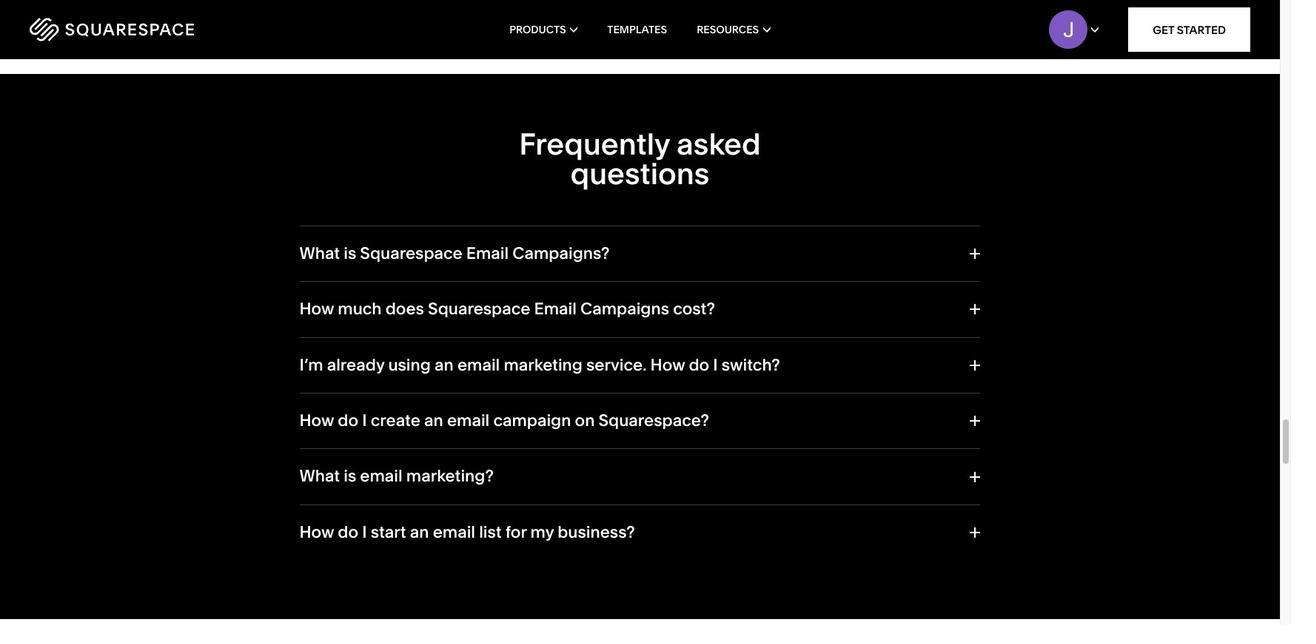 Task type: vqa. For each thing, say whether or not it's contained in the screenshot.
The Campaigns?
yes



Task type: locate. For each thing, give the bounding box(es) containing it.
templates
[[607, 23, 667, 36]]

2 vertical spatial do
[[338, 523, 358, 543]]

2 vertical spatial i
[[362, 523, 367, 543]]

how for how do i start an email list for my business?
[[299, 523, 334, 543]]

do for how do i start an email list for my business?
[[338, 523, 358, 543]]

get
[[1153, 23, 1174, 37]]

how left the much
[[299, 299, 334, 319]]

email up marketing?
[[447, 411, 490, 431]]

i left start
[[362, 523, 367, 543]]

how left start
[[299, 523, 334, 543]]

0 vertical spatial squarespace
[[360, 243, 462, 263]]

0 vertical spatial is
[[344, 243, 356, 263]]

1 vertical spatial i
[[362, 411, 367, 431]]

email down campaigns?
[[534, 299, 577, 319]]

1 what from the top
[[299, 243, 340, 263]]

create
[[371, 411, 420, 431]]

an right the create
[[424, 411, 443, 431]]

1 horizontal spatial email
[[534, 299, 577, 319]]

templates link
[[607, 0, 667, 59]]

campaigns?
[[513, 243, 610, 263]]

1 vertical spatial email
[[534, 299, 577, 319]]

0 vertical spatial what
[[299, 243, 340, 263]]

email up how much does squarespace email campaigns cost?
[[466, 243, 509, 263]]

what
[[299, 243, 340, 263], [299, 467, 340, 487]]

i for how do i start an email list for my business?
[[362, 523, 367, 543]]

products button
[[509, 0, 578, 59]]

started
[[1177, 23, 1226, 37]]

resources
[[697, 23, 759, 36]]

an right using on the left of page
[[435, 355, 454, 375]]

what is squarespace email campaigns?
[[299, 243, 610, 263]]

0 vertical spatial i
[[713, 355, 718, 375]]

marketing
[[504, 355, 583, 375]]

squarespace up the does on the left of the page
[[360, 243, 462, 263]]

do left switch?
[[689, 355, 709, 375]]

email left the list
[[433, 523, 475, 543]]

do left start
[[338, 523, 358, 543]]

squarespace
[[360, 243, 462, 263], [428, 299, 530, 319]]

start
[[371, 523, 406, 543]]

is
[[344, 243, 356, 263], [344, 467, 356, 487]]

much
[[338, 299, 382, 319]]

2 is from the top
[[344, 467, 356, 487]]

1 vertical spatial an
[[424, 411, 443, 431]]

squarespace down what is squarespace email campaigns?
[[428, 299, 530, 319]]

get started link
[[1128, 7, 1250, 52]]

i for how do i create an email campaign on squarespace?
[[362, 411, 367, 431]]

squarespace logo image
[[30, 18, 194, 41]]

0 horizontal spatial email
[[466, 243, 509, 263]]

squarespace logo link
[[30, 18, 274, 41]]

1 is from the top
[[344, 243, 356, 263]]

an
[[435, 355, 454, 375], [424, 411, 443, 431], [410, 523, 429, 543]]

do
[[689, 355, 709, 375], [338, 411, 358, 431], [338, 523, 358, 543]]

an for start
[[410, 523, 429, 543]]

already
[[327, 355, 384, 375]]

how down the i'm
[[299, 411, 334, 431]]

an right start
[[410, 523, 429, 543]]

i left switch?
[[713, 355, 718, 375]]

how do i start an email list for my business?
[[299, 523, 635, 543]]

1 vertical spatial what
[[299, 467, 340, 487]]

email
[[466, 243, 509, 263], [534, 299, 577, 319]]

list
[[479, 523, 502, 543]]

asked
[[677, 126, 761, 162]]

i
[[713, 355, 718, 375], [362, 411, 367, 431], [362, 523, 367, 543]]

2 what from the top
[[299, 467, 340, 487]]

how do i create an email campaign on squarespace?
[[299, 411, 709, 431]]

1 vertical spatial do
[[338, 411, 358, 431]]

products
[[509, 23, 566, 36]]

2 vertical spatial an
[[410, 523, 429, 543]]

do left the create
[[338, 411, 358, 431]]

email
[[457, 355, 500, 375], [447, 411, 490, 431], [360, 467, 403, 487], [433, 523, 475, 543]]

cost?
[[673, 299, 715, 319]]

i left the create
[[362, 411, 367, 431]]

email up how do i create an email campaign on squarespace?
[[457, 355, 500, 375]]

how
[[299, 299, 334, 319], [650, 355, 685, 375], [299, 411, 334, 431], [299, 523, 334, 543]]

1 vertical spatial is
[[344, 467, 356, 487]]



Task type: describe. For each thing, give the bounding box(es) containing it.
marketing?
[[406, 467, 494, 487]]

switch?
[[722, 355, 780, 375]]

how right service.
[[650, 355, 685, 375]]

frequently asked questions
[[519, 126, 761, 192]]

get started
[[1153, 23, 1226, 37]]

using
[[388, 355, 431, 375]]

what for what is email marketing?
[[299, 467, 340, 487]]

how for how much does squarespace email campaigns cost?
[[299, 299, 334, 319]]

business?
[[558, 523, 635, 543]]

how much does squarespace email campaigns cost?
[[299, 299, 715, 319]]

squarespace?
[[599, 411, 709, 431]]

what for what is squarespace email campaigns?
[[299, 243, 340, 263]]

my
[[530, 523, 554, 543]]

on
[[575, 411, 595, 431]]

service.
[[586, 355, 647, 375]]

is for email
[[344, 467, 356, 487]]

questions
[[570, 155, 710, 192]]

0 vertical spatial an
[[435, 355, 454, 375]]

an for create
[[424, 411, 443, 431]]

campaign
[[493, 411, 571, 431]]

does
[[385, 299, 424, 319]]

is for squarespace
[[344, 243, 356, 263]]

i'm
[[299, 355, 323, 375]]

1 vertical spatial squarespace
[[428, 299, 530, 319]]

frequently
[[519, 126, 670, 162]]

how for how do i create an email campaign on squarespace?
[[299, 411, 334, 431]]

0 vertical spatial do
[[689, 355, 709, 375]]

for
[[505, 523, 527, 543]]

what is email marketing?
[[299, 467, 494, 487]]

i'm already using an email marketing service. how do i switch?
[[299, 355, 780, 375]]

do for how do i create an email campaign on squarespace?
[[338, 411, 358, 431]]

resources button
[[697, 0, 771, 59]]

email up start
[[360, 467, 403, 487]]

0 vertical spatial email
[[466, 243, 509, 263]]

campaigns
[[580, 299, 669, 319]]



